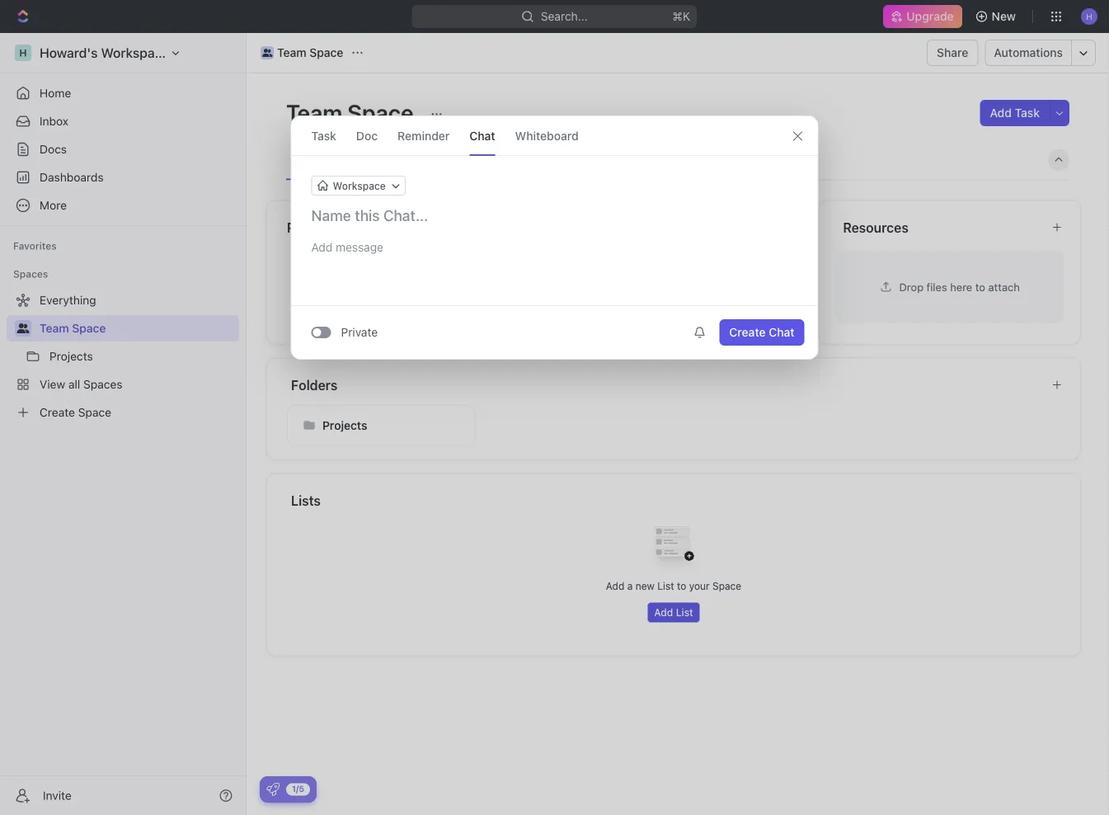 Task type: locate. For each thing, give the bounding box(es) containing it.
whiteboard
[[515, 129, 579, 142]]

chat up list link
[[470, 129, 496, 142]]

location.
[[738, 316, 778, 328]]

workspace
[[333, 180, 386, 191]]

docs right any
[[679, 316, 703, 328]]

0 horizontal spatial user group image
[[17, 323, 29, 333]]

1 vertical spatial add
[[606, 581, 625, 592]]

chat inside create chat 'button'
[[769, 326, 795, 339]]

any
[[660, 316, 676, 328]]

add left a
[[606, 581, 625, 592]]

2 horizontal spatial to
[[976, 281, 986, 293]]

user group image inside team space link
[[262, 49, 273, 57]]

team space
[[277, 46, 344, 59], [286, 99, 419, 126], [40, 321, 106, 335]]

2 vertical spatial list
[[676, 607, 694, 618]]

task down automations button
[[1015, 106, 1041, 120]]

docs
[[40, 142, 67, 156], [679, 316, 703, 328]]

you haven't added any docs to this location.
[[571, 316, 778, 328]]

your
[[302, 316, 323, 328]]

1 vertical spatial docs
[[679, 316, 703, 328]]

task up overview "link"
[[312, 129, 337, 142]]

dialog
[[291, 116, 819, 360]]

add down add a new list to your space
[[655, 607, 674, 618]]

chat
[[470, 129, 496, 142], [769, 326, 795, 339]]

list down add a new list to your space
[[676, 607, 694, 618]]

dashboards
[[40, 170, 104, 184]]

task inside button
[[1015, 106, 1041, 120]]

a
[[628, 581, 633, 592]]

task
[[1015, 106, 1041, 120], [312, 129, 337, 142]]

0 horizontal spatial team space link
[[40, 315, 236, 342]]

2 vertical spatial team
[[40, 321, 69, 335]]

0 horizontal spatial chat
[[470, 129, 496, 142]]

no lists icon. image
[[641, 514, 707, 580]]

upgrade
[[907, 9, 954, 23]]

add list
[[655, 607, 694, 618]]

this
[[718, 316, 735, 328]]

2 vertical spatial add
[[655, 607, 674, 618]]

drop files here to attach
[[900, 281, 1021, 293]]

2 vertical spatial to
[[677, 581, 687, 592]]

items
[[397, 316, 422, 328]]

user group image
[[262, 49, 273, 57], [17, 323, 29, 333]]

team space link inside tree
[[40, 315, 236, 342]]

sidebar navigation
[[0, 33, 247, 815]]

1 horizontal spatial chat
[[769, 326, 795, 339]]

resources button
[[843, 217, 1039, 237]]

team
[[277, 46, 307, 59], [286, 99, 343, 126], [40, 321, 69, 335]]

no recent items image
[[365, 249, 431, 315]]

1 vertical spatial user group image
[[17, 323, 29, 333]]

1 horizontal spatial task
[[1015, 106, 1041, 120]]

team inside tree
[[40, 321, 69, 335]]

2 vertical spatial team space
[[40, 321, 106, 335]]

1 horizontal spatial team space link
[[257, 43, 348, 63]]

0 vertical spatial team space link
[[257, 43, 348, 63]]

list right new
[[658, 581, 675, 592]]

0 vertical spatial add
[[991, 106, 1012, 120]]

1 horizontal spatial user group image
[[262, 49, 273, 57]]

1 horizontal spatial to
[[706, 316, 715, 328]]

team space inside tree
[[40, 321, 106, 335]]

folders
[[291, 377, 338, 393]]

new
[[636, 581, 655, 592]]

favorites button
[[7, 236, 63, 256]]

0 horizontal spatial docs
[[40, 142, 67, 156]]

create chat
[[730, 326, 795, 339]]

0 vertical spatial user group image
[[262, 49, 273, 57]]

add list button
[[648, 603, 700, 623]]

chat right the create
[[769, 326, 795, 339]]

1 horizontal spatial docs
[[679, 316, 703, 328]]

to left this
[[706, 316, 715, 328]]

add
[[991, 106, 1012, 120], [606, 581, 625, 592], [655, 607, 674, 618]]

0 horizontal spatial task
[[312, 129, 337, 142]]

board link
[[386, 149, 422, 172]]

inbox
[[40, 114, 69, 128]]

team space link
[[257, 43, 348, 63], [40, 315, 236, 342]]

files
[[927, 281, 948, 293]]

1 vertical spatial to
[[706, 316, 715, 328]]

list right reminder 'button'
[[452, 153, 472, 167]]

recent
[[287, 219, 331, 235]]

0 horizontal spatial to
[[677, 581, 687, 592]]

onboarding checklist button element
[[267, 783, 280, 796]]

new
[[992, 9, 1017, 23]]

you
[[571, 316, 588, 328]]

search...
[[541, 9, 588, 23]]

to right the "here" on the top right
[[976, 281, 986, 293]]

doc
[[356, 129, 378, 142]]

0 vertical spatial chat
[[470, 129, 496, 142]]

1 vertical spatial chat
[[769, 326, 795, 339]]

0 vertical spatial to
[[976, 281, 986, 293]]

here.
[[470, 316, 494, 328]]

2 horizontal spatial list
[[676, 607, 694, 618]]

automations button
[[986, 40, 1072, 65]]

your recent opened items will show here.
[[302, 316, 494, 328]]

share button
[[928, 40, 979, 66]]

2 horizontal spatial add
[[991, 106, 1012, 120]]

list
[[452, 153, 472, 167], [658, 581, 675, 592], [676, 607, 694, 618]]

automations
[[995, 46, 1064, 59]]

1 horizontal spatial list
[[658, 581, 675, 592]]

docs down inbox
[[40, 142, 67, 156]]

1 horizontal spatial add
[[655, 607, 674, 618]]

to
[[976, 281, 986, 293], [706, 316, 715, 328], [677, 581, 687, 592]]

0 vertical spatial docs
[[40, 142, 67, 156]]

recent
[[326, 316, 356, 328]]

workspace button
[[312, 176, 406, 196]]

0 horizontal spatial add
[[606, 581, 625, 592]]

1 vertical spatial list
[[658, 581, 675, 592]]

team space tree
[[7, 287, 239, 426]]

1 vertical spatial team space link
[[40, 315, 236, 342]]

0 vertical spatial task
[[1015, 106, 1041, 120]]

to left your
[[677, 581, 687, 592]]

haven't
[[591, 316, 625, 328]]

space
[[310, 46, 344, 59], [348, 99, 414, 126], [72, 321, 106, 335], [713, 581, 742, 592]]

will
[[425, 316, 440, 328]]

add down automations button
[[991, 106, 1012, 120]]

attach
[[989, 281, 1021, 293]]

0 horizontal spatial list
[[452, 153, 472, 167]]



Task type: vqa. For each thing, say whether or not it's contained in the screenshot.
Laptop Code image to the bottom
no



Task type: describe. For each thing, give the bounding box(es) containing it.
list inside button
[[676, 607, 694, 618]]

opened
[[359, 316, 394, 328]]

projects
[[323, 418, 368, 432]]

dialog containing task
[[291, 116, 819, 360]]

gantt link
[[579, 149, 612, 172]]

no most used docs image
[[641, 249, 707, 315]]

lists button
[[290, 491, 1062, 510]]

new button
[[969, 3, 1027, 30]]

upgrade link
[[884, 5, 963, 28]]

0 vertical spatial team space
[[277, 46, 344, 59]]

create chat button
[[720, 319, 805, 346]]

workspace button
[[312, 176, 406, 196]]

inbox link
[[7, 108, 239, 135]]

board
[[389, 153, 422, 167]]

1 vertical spatial team
[[286, 99, 343, 126]]

whiteboard button
[[515, 116, 579, 155]]

create
[[730, 326, 766, 339]]

1/5
[[292, 784, 304, 794]]

calendar link
[[499, 149, 552, 172]]

projects button
[[287, 405, 476, 446]]

list link
[[449, 149, 472, 172]]

favorites
[[13, 240, 57, 252]]

docs inside docs link
[[40, 142, 67, 156]]

Name this Chat... field
[[292, 205, 818, 225]]

overview
[[308, 153, 359, 167]]

here
[[951, 281, 973, 293]]

gantt
[[582, 153, 612, 167]]

1 vertical spatial task
[[312, 129, 337, 142]]

table
[[643, 153, 672, 167]]

reminder button
[[398, 116, 450, 155]]

task button
[[312, 116, 337, 155]]

share
[[937, 46, 969, 59]]

add task button
[[981, 100, 1050, 126]]

add task
[[991, 106, 1041, 120]]

added
[[628, 316, 657, 328]]

resources
[[844, 219, 909, 235]]

your
[[690, 581, 710, 592]]

doc button
[[356, 116, 378, 155]]

add a new list to your space
[[606, 581, 742, 592]]

spaces
[[13, 268, 48, 280]]

0 vertical spatial list
[[452, 153, 472, 167]]

1 vertical spatial team space
[[286, 99, 419, 126]]

lists
[[291, 493, 321, 508]]

home link
[[7, 80, 239, 106]]

drop
[[900, 281, 924, 293]]

add for add task
[[991, 106, 1012, 120]]

add for add a new list to your space
[[606, 581, 625, 592]]

user group image inside team space tree
[[17, 323, 29, 333]]

0 vertical spatial team
[[277, 46, 307, 59]]

dashboards link
[[7, 164, 239, 191]]

overview link
[[304, 149, 359, 172]]

invite
[[43, 789, 72, 802]]

⌘k
[[673, 9, 691, 23]]

reminder
[[398, 129, 450, 142]]

space inside tree
[[72, 321, 106, 335]]

calendar
[[503, 153, 552, 167]]

folders button
[[290, 375, 1039, 395]]

onboarding checklist button image
[[267, 783, 280, 796]]

private
[[341, 326, 378, 339]]

table link
[[640, 149, 672, 172]]

home
[[40, 86, 71, 100]]

show
[[443, 316, 467, 328]]

chat button
[[470, 116, 496, 155]]

add for add list
[[655, 607, 674, 618]]

docs link
[[7, 136, 239, 163]]



